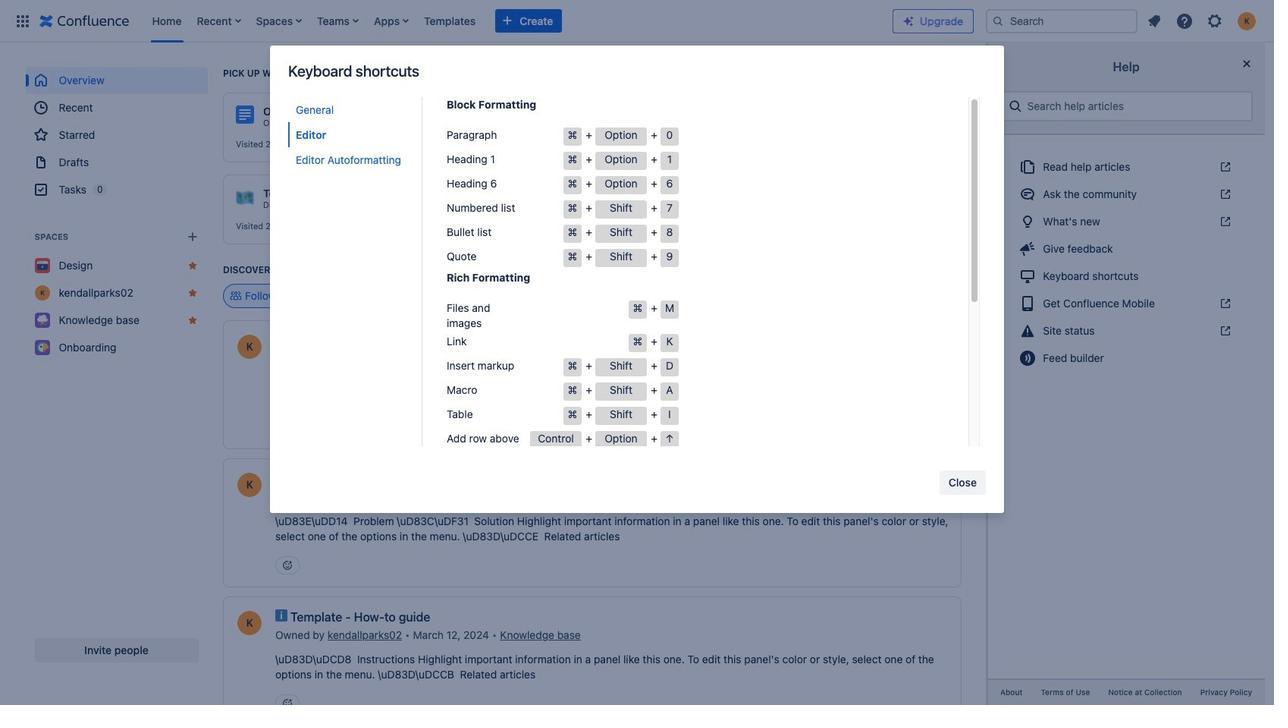 Task type: locate. For each thing, give the bounding box(es) containing it.
list
[[145, 0, 893, 42], [1141, 7, 1266, 35]]

Search field
[[987, 9, 1138, 33]]

shortcut icon image
[[1217, 161, 1233, 173], [1217, 188, 1233, 200], [1217, 215, 1233, 228], [1217, 297, 1233, 310], [1217, 325, 1233, 337]]

1 horizontal spatial list item
[[313, 0, 364, 42]]

4 shortcut icon image from the top
[[1217, 297, 1233, 310]]

comment icon image
[[1019, 185, 1038, 203]]

create a space image
[[184, 228, 202, 246]]

group
[[26, 67, 208, 203]]

2 list item from the left
[[313, 0, 364, 42]]

:athletic_shoe: image
[[487, 188, 505, 206], [487, 188, 505, 206]]

shortcut icon image for documents icon
[[1217, 161, 1233, 173]]

2 unstar this space image from the top
[[187, 287, 199, 299]]

1 vertical spatial unstar this space image
[[187, 287, 199, 299]]

:map: image
[[236, 188, 254, 206], [236, 188, 254, 206]]

close image
[[1239, 55, 1257, 73]]

dialog
[[270, 46, 1005, 686]]

feedback icon image
[[1019, 240, 1038, 258]]

shortcut icon image for warning icon
[[1217, 325, 1233, 337]]

:face_with_monocle: image
[[275, 471, 288, 483]]

5 shortcut icon image from the top
[[1217, 325, 1233, 337]]

signal icon image
[[1019, 349, 1038, 367]]

warning icon image
[[1019, 322, 1038, 340]]

0 vertical spatial unstar this space image
[[187, 260, 199, 272]]

:face_with_monocle: image
[[275, 471, 288, 483]]

tab list
[[288, 97, 422, 446]]

2 shortcut icon image from the top
[[1217, 188, 1233, 200]]

:notepad_spiral: image
[[487, 106, 505, 124], [487, 106, 505, 124]]

3 shortcut icon image from the top
[[1217, 215, 1233, 228]]

unstar this space image
[[187, 260, 199, 272], [187, 287, 199, 299], [187, 314, 199, 326]]

None search field
[[987, 9, 1138, 33]]

1 unstar this space image from the top
[[187, 260, 199, 272]]

:information_source: image
[[275, 609, 288, 622]]

1 shortcut icon image from the top
[[1217, 161, 1233, 173]]

banner
[[0, 0, 1275, 42]]

confluence image
[[39, 12, 129, 30], [39, 12, 129, 30]]

list item
[[192, 0, 246, 42], [313, 0, 364, 42]]

2 vertical spatial unstar this space image
[[187, 314, 199, 326]]

search image
[[993, 15, 1005, 27]]

0 horizontal spatial list item
[[192, 0, 246, 42]]

premium image
[[903, 15, 915, 27]]



Task type: describe. For each thing, give the bounding box(es) containing it.
settings icon image
[[1207, 12, 1225, 30]]

shortcut icon image for the mobile icon
[[1217, 297, 1233, 310]]

mobile icon image
[[1019, 294, 1038, 313]]

lightbulb icon image
[[1019, 212, 1038, 231]]

documents icon image
[[1019, 158, 1038, 176]]

Search help articles field
[[1024, 93, 1246, 120]]

global element
[[9, 0, 893, 42]]

1 list item from the left
[[192, 0, 246, 42]]

1 horizontal spatial list
[[1141, 7, 1266, 35]]

3 unstar this space image from the top
[[187, 314, 199, 326]]

0 horizontal spatial list
[[145, 0, 893, 42]]

:information_source: image
[[275, 609, 288, 622]]

shortcut icon image for comment icon
[[1217, 188, 1233, 200]]

screen icon image
[[1019, 267, 1038, 285]]

shortcut icon image for lightbulb icon
[[1217, 215, 1233, 228]]



Task type: vqa. For each thing, say whether or not it's contained in the screenshot.
tree
no



